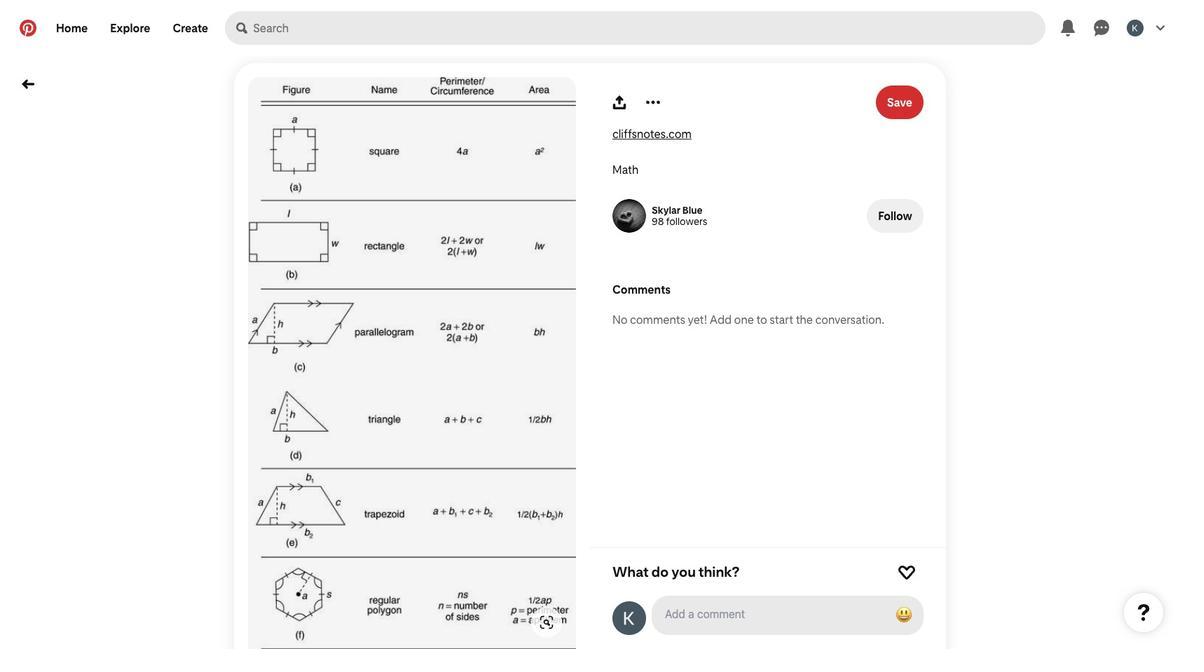 Task type: locate. For each thing, give the bounding box(es) containing it.
skylar blue 98 followers
[[652, 205, 708, 227]]

cliffsnotes.com
[[613, 128, 692, 141]]

reaction image
[[899, 564, 916, 581]]

to
[[757, 313, 768, 327]]

Search text field
[[253, 11, 1046, 45]]

home
[[56, 21, 88, 35]]

save
[[888, 96, 913, 109]]

you
[[672, 564, 696, 581]]

no comments yet! add one to start the conversation.
[[613, 313, 885, 327]]

😃 button
[[654, 597, 923, 634], [891, 602, 919, 630]]

Add a comment field
[[666, 608, 879, 621]]

math
[[613, 163, 639, 177]]

98
[[652, 216, 664, 227]]

kendallparks02 image
[[613, 602, 647, 635]]

do
[[652, 564, 669, 581]]

one
[[735, 313, 754, 327]]

blue
[[683, 205, 703, 216]]

the
[[796, 313, 813, 327]]

follow button
[[868, 199, 924, 233]]

skylar blue link
[[652, 205, 703, 216]]

no
[[613, 313, 628, 327]]

start
[[770, 313, 794, 327]]

explore
[[110, 21, 150, 35]]

create
[[173, 21, 208, 35]]



Task type: describe. For each thing, give the bounding box(es) containing it.
comments
[[613, 283, 671, 297]]

add
[[710, 313, 732, 327]]

kendall parks image
[[1128, 20, 1144, 36]]

conversation.
[[816, 313, 885, 327]]

comments button
[[613, 283, 924, 297]]

what
[[613, 564, 649, 581]]

explore link
[[99, 11, 162, 45]]

what do you think?
[[613, 564, 740, 581]]

cliffsnotes.com link
[[613, 128, 692, 141]]

skylar
[[652, 205, 681, 216]]

think?
[[699, 564, 740, 581]]

home link
[[45, 11, 99, 45]]

comments
[[630, 313, 686, 327]]

create link
[[162, 11, 220, 45]]

click to shop image
[[540, 616, 554, 630]]

followers
[[667, 216, 708, 227]]

follow
[[879, 209, 913, 223]]

yet!
[[688, 313, 708, 327]]

save button
[[876, 86, 924, 119]]

search icon image
[[236, 22, 248, 34]]

skylar blue avatar link image
[[613, 199, 647, 233]]

😃
[[896, 605, 913, 625]]



Task type: vqa. For each thing, say whether or not it's contained in the screenshot.
CONVERSATION.
yes



